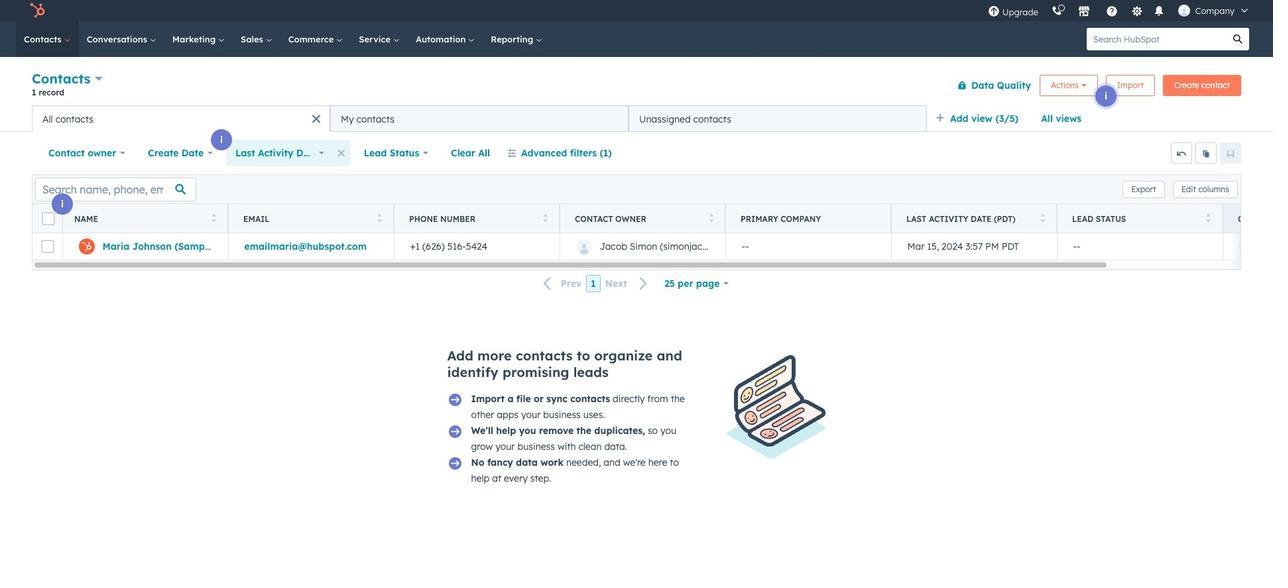 Task type: vqa. For each thing, say whether or not it's contained in the screenshot.
Press to sort. image
yes



Task type: describe. For each thing, give the bounding box(es) containing it.
1 press to sort. image from the left
[[211, 213, 216, 223]]

marketplaces image
[[1078, 6, 1090, 18]]

6 press to sort. element from the left
[[1206, 213, 1211, 225]]

1 press to sort. element from the left
[[211, 213, 216, 225]]

4 press to sort. element from the left
[[709, 213, 714, 225]]

2 press to sort. element from the left
[[377, 213, 382, 225]]

3 press to sort. image from the left
[[709, 213, 714, 223]]



Task type: locate. For each thing, give the bounding box(es) containing it.
column header
[[726, 204, 892, 233]]

0 horizontal spatial press to sort. image
[[543, 213, 548, 223]]

menu
[[982, 0, 1258, 21]]

banner
[[32, 68, 1242, 105]]

pagination navigation
[[536, 275, 656, 293]]

1 horizontal spatial press to sort. image
[[1206, 213, 1211, 223]]

Search name, phone, email addresses, or company search field
[[35, 177, 196, 201]]

jacob simon image
[[1179, 5, 1191, 17]]

2 press to sort. image from the left
[[1206, 213, 1211, 223]]

press to sort. element
[[211, 213, 216, 225], [377, 213, 382, 225], [543, 213, 548, 225], [709, 213, 714, 225], [1040, 213, 1045, 225], [1206, 213, 1211, 225]]

1 press to sort. image from the left
[[543, 213, 548, 223]]

2 press to sort. image from the left
[[377, 213, 382, 223]]

Search HubSpot search field
[[1087, 28, 1227, 50]]

3 press to sort. element from the left
[[543, 213, 548, 225]]

press to sort. image
[[211, 213, 216, 223], [377, 213, 382, 223], [709, 213, 714, 223], [1040, 213, 1045, 223]]

5 press to sort. element from the left
[[1040, 213, 1045, 225]]

4 press to sort. image from the left
[[1040, 213, 1045, 223]]

press to sort. image
[[543, 213, 548, 223], [1206, 213, 1211, 223]]



